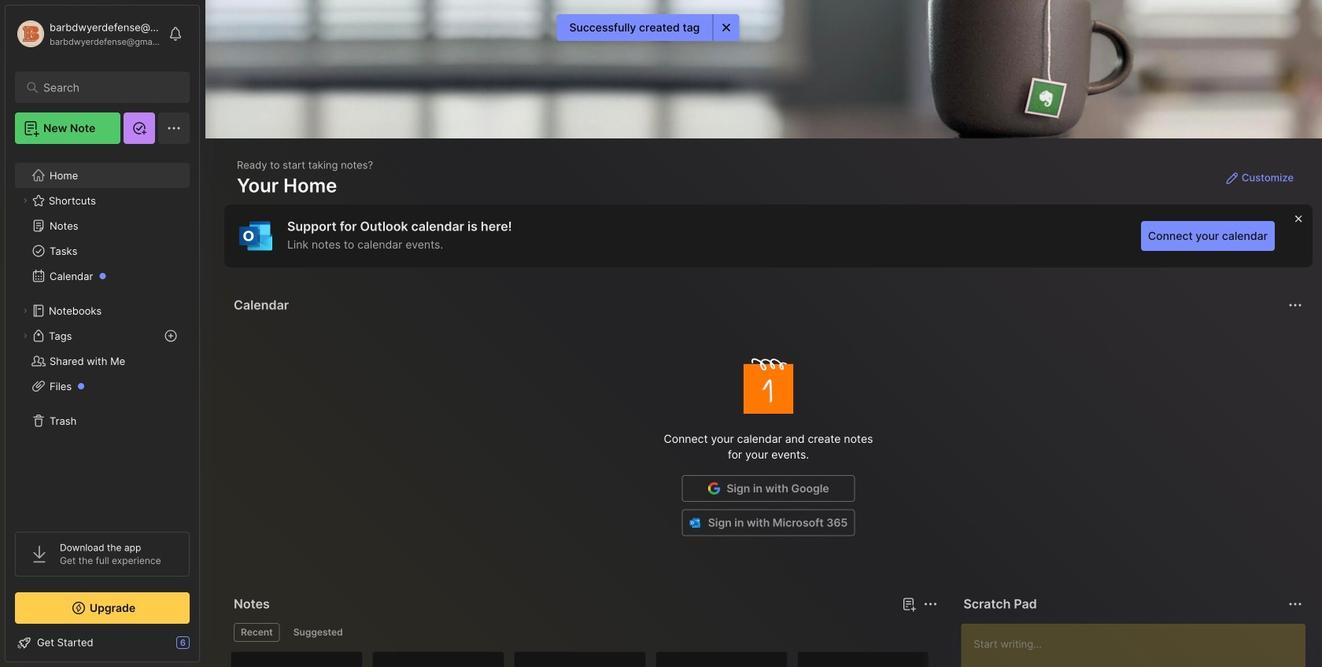Task type: describe. For each thing, give the bounding box(es) containing it.
Account field
[[15, 18, 161, 50]]

1 horizontal spatial more actions field
[[1285, 294, 1307, 317]]

expand notebooks image
[[20, 306, 30, 316]]

0 horizontal spatial more actions field
[[920, 594, 942, 616]]

Search text field
[[43, 80, 169, 95]]

more actions image
[[921, 595, 940, 614]]



Task type: vqa. For each thing, say whether or not it's contained in the screenshot.
left Tab
yes



Task type: locate. For each thing, give the bounding box(es) containing it.
None search field
[[43, 78, 169, 97]]

tree inside main element
[[6, 154, 199, 518]]

main element
[[0, 0, 205, 668]]

1 horizontal spatial tab
[[286, 624, 350, 642]]

none search field inside main element
[[43, 78, 169, 97]]

0 horizontal spatial tab
[[234, 624, 280, 642]]

Help and Learning task checklist field
[[6, 631, 199, 656]]

alert
[[557, 14, 739, 41]]

Start writing… text field
[[974, 624, 1305, 668]]

More actions field
[[1285, 294, 1307, 317], [920, 594, 942, 616]]

tree
[[6, 154, 199, 518]]

0 vertical spatial more actions field
[[1285, 294, 1307, 317]]

row group
[[231, 652, 939, 668]]

2 tab from the left
[[286, 624, 350, 642]]

expand tags image
[[20, 331, 30, 341]]

tab list
[[234, 624, 936, 642]]

1 tab from the left
[[234, 624, 280, 642]]

click to collapse image
[[199, 639, 211, 657]]

1 vertical spatial more actions field
[[920, 594, 942, 616]]

tab
[[234, 624, 280, 642], [286, 624, 350, 642]]



